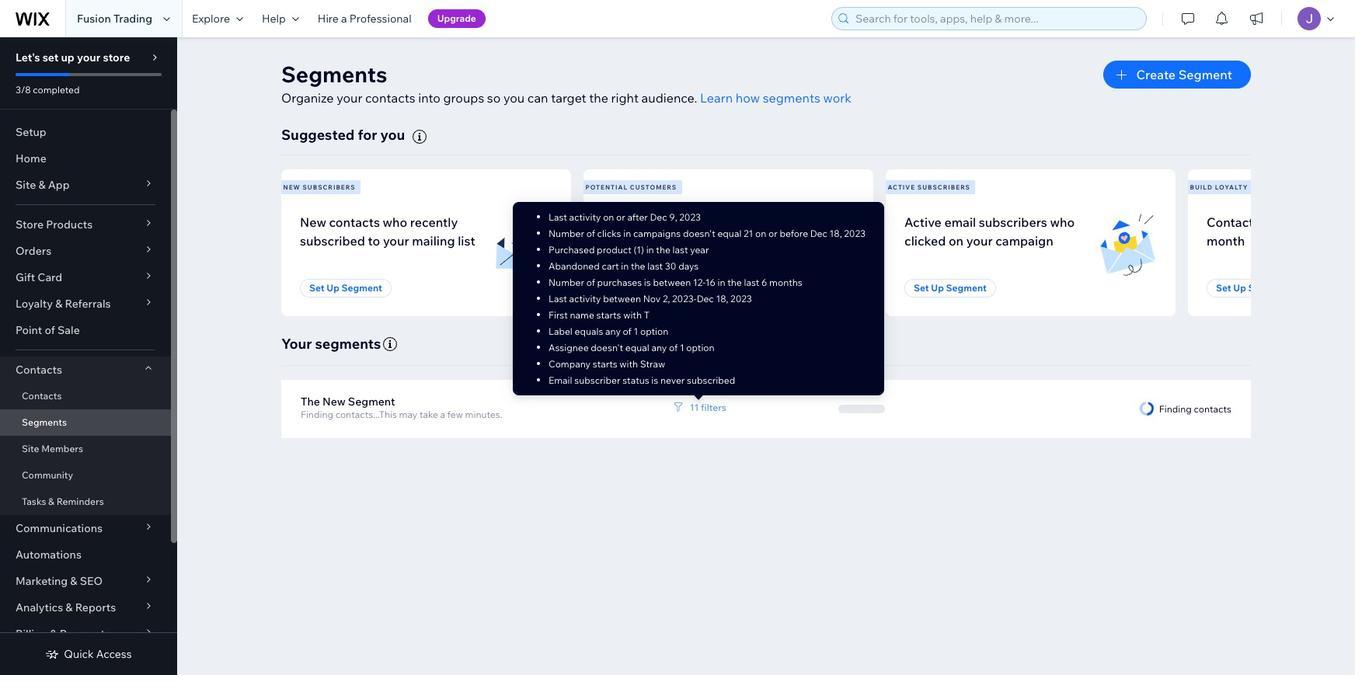 Task type: vqa. For each thing, say whether or not it's contained in the screenshot.
read more link
no



Task type: locate. For each thing, give the bounding box(es) containing it.
1 vertical spatial any
[[652, 342, 667, 354]]

upgrade button
[[428, 9, 486, 28]]

1 horizontal spatial or
[[769, 228, 778, 239]]

with up status
[[620, 358, 638, 370]]

set for new contacts who recently subscribed to your mailing list
[[309, 282, 325, 294]]

active email subscribers who clicked on your campaign
[[905, 214, 1075, 249]]

option down 2023-
[[686, 342, 715, 354]]

before
[[780, 228, 808, 239]]

& inside loyalty & referrals popup button
[[55, 297, 62, 311]]

1 horizontal spatial doesn't
[[683, 228, 716, 239]]

setup link
[[0, 119, 171, 145]]

with left birthday
[[1263, 214, 1288, 230]]

community link
[[0, 462, 171, 489]]

label
[[549, 326, 573, 337]]

set up segment down to
[[309, 282, 382, 294]]

active
[[888, 183, 916, 191], [905, 214, 942, 230]]

0 vertical spatial site
[[16, 178, 36, 192]]

1 horizontal spatial loyalty
[[1215, 183, 1248, 191]]

a left "few"
[[440, 409, 445, 420]]

loyalty right the build
[[1215, 183, 1248, 191]]

your inside new contacts who recently subscribed to your mailing list
[[383, 233, 409, 249]]

subscribed
[[300, 233, 365, 249], [687, 375, 735, 386]]

subscribers down suggested
[[303, 183, 356, 191]]

card
[[38, 270, 62, 284]]

set up segment down contacts with a birthday t
[[1216, 282, 1289, 294]]

1 horizontal spatial is
[[652, 375, 658, 386]]

2 activity from the top
[[569, 293, 601, 305]]

0 vertical spatial is
[[644, 277, 651, 288]]

1 horizontal spatial dec
[[697, 293, 714, 305]]

site for site & app
[[16, 178, 36, 192]]

new down suggested
[[283, 183, 301, 191]]

& for loyalty
[[55, 297, 62, 311]]

set up segment up t
[[612, 282, 685, 294]]

last activity on or after dec 9, 2023 number of clicks in campaigns doesn't equal 21 on or before dec 18, 2023 purchased product (1) in the last year abandoned cart in the last 30 days number of purchases is between 12-16 in the last 6 months last activity between nov 2, 2023-dec 18, 2023 first name starts with t label equals any of  1 option assignee doesn't equal any of  1 option company starts with straw email subscriber status is never subscribed
[[549, 211, 866, 386]]

3 set from the left
[[914, 282, 929, 294]]

2 vertical spatial with
[[620, 358, 638, 370]]

is down straw
[[652, 375, 658, 386]]

4 set from the left
[[1216, 282, 1232, 294]]

0 vertical spatial last
[[549, 211, 567, 223]]

equal left "21"
[[718, 228, 742, 239]]

segments inside sidebar element
[[22, 417, 67, 428]]

0 vertical spatial loyalty
[[1215, 183, 1248, 191]]

3 set up segment button from the left
[[905, 279, 996, 298]]

segment left may
[[348, 395, 395, 409]]

& left reports
[[66, 601, 73, 615]]

segments right "how"
[[763, 90, 821, 106]]

0 horizontal spatial segments
[[315, 335, 381, 353]]

1 horizontal spatial last
[[673, 244, 688, 256]]

1 vertical spatial is
[[652, 375, 658, 386]]

option down t
[[640, 326, 669, 337]]

sidebar element
[[0, 37, 177, 675]]

up down the clicked
[[931, 282, 944, 294]]

straw
[[640, 358, 666, 370]]

you right so
[[504, 90, 525, 106]]

in
[[623, 228, 631, 239], [646, 244, 654, 256], [621, 260, 629, 272], [718, 277, 725, 288]]

set up segment button up t
[[602, 279, 694, 298]]

1 vertical spatial 18,
[[716, 293, 729, 305]]

0 horizontal spatial doesn't
[[591, 342, 623, 354]]

the left "right"
[[589, 90, 608, 106]]

your right up
[[77, 51, 100, 65]]

who for purchase
[[722, 214, 747, 230]]

0 vertical spatial with
[[1263, 214, 1288, 230]]

1 vertical spatial you
[[380, 126, 405, 144]]

1 vertical spatial customers
[[657, 214, 719, 230]]

the down campaigns
[[656, 244, 671, 256]]

0 vertical spatial contacts
[[365, 90, 415, 106]]

1 vertical spatial segments
[[315, 335, 381, 353]]

birthday
[[1301, 214, 1350, 230]]

set up segment button down contacts with a birthday t
[[1207, 279, 1299, 298]]

18, right before
[[830, 228, 842, 239]]

activity up clicks
[[569, 211, 601, 223]]

with left t
[[623, 309, 642, 321]]

& for site
[[38, 178, 46, 192]]

1 vertical spatial subscribed
[[687, 375, 735, 386]]

between down 30
[[653, 277, 691, 288]]

product
[[597, 244, 632, 256]]

0 vertical spatial between
[[653, 277, 691, 288]]

segment down to
[[342, 282, 382, 294]]

t
[[644, 309, 650, 321]]

up down contacts with a birthday t
[[1234, 282, 1246, 294]]

dec left 9,
[[650, 211, 667, 223]]

2 up from the left
[[629, 282, 642, 294]]

0 vertical spatial number
[[549, 228, 584, 239]]

potential for potential customers
[[586, 183, 628, 191]]

up left nov
[[629, 282, 642, 294]]

1 horizontal spatial segments
[[281, 61, 387, 88]]

1 vertical spatial number
[[549, 277, 584, 288]]

2 horizontal spatial last
[[744, 277, 760, 288]]

dec
[[650, 211, 667, 223], [810, 228, 828, 239], [697, 293, 714, 305]]

0 vertical spatial customers
[[630, 183, 677, 191]]

of up never
[[669, 342, 678, 354]]

1 vertical spatial segments
[[22, 417, 67, 428]]

new down new subscribers
[[300, 214, 326, 230]]

1 number from the top
[[549, 228, 584, 239]]

customers up after
[[630, 183, 677, 191]]

or left after
[[616, 211, 625, 223]]

contacts for contacts dropdown button
[[16, 363, 62, 377]]

help button
[[253, 0, 308, 37]]

0 horizontal spatial loyalty
[[16, 297, 53, 311]]

the down (1)
[[631, 260, 645, 272]]

set up segment button down to
[[300, 279, 392, 298]]

you right for at the top left
[[380, 126, 405, 144]]

clicks
[[597, 228, 621, 239]]

reminders
[[56, 496, 104, 507]]

in right cart
[[621, 260, 629, 272]]

0 vertical spatial 1
[[634, 326, 638, 337]]

& inside marketing & seo popup button
[[70, 574, 77, 588]]

a inside the new segment finding contacts...this may take a few minutes.
[[440, 409, 445, 420]]

recently
[[410, 214, 458, 230]]

new for new contacts who recently subscribed to your mailing list
[[300, 214, 326, 230]]

trading
[[113, 12, 152, 26]]

0 horizontal spatial you
[[380, 126, 405, 144]]

set up segment
[[309, 282, 382, 294], [612, 282, 685, 294], [914, 282, 987, 294], [1216, 282, 1289, 294]]

who up campaign
[[1050, 214, 1075, 230]]

contacts inside new contacts who recently subscribed to your mailing list
[[329, 214, 380, 230]]

of left sale on the top
[[45, 323, 55, 337]]

& right tasks
[[48, 496, 54, 507]]

hire
[[318, 12, 339, 26]]

orders button
[[0, 238, 171, 264]]

up for subscribed
[[327, 282, 340, 294]]

new right the
[[323, 395, 346, 409]]

1 horizontal spatial subscribed
[[687, 375, 735, 386]]

2 set up segment button from the left
[[602, 279, 694, 298]]

minutes.
[[465, 409, 502, 420]]

you inside segments organize your contacts into groups so you can target the right audience. learn how segments work
[[504, 90, 525, 106]]

0 horizontal spatial is
[[644, 277, 651, 288]]

1 vertical spatial contacts
[[16, 363, 62, 377]]

subscribed up filters
[[687, 375, 735, 386]]

& left app
[[38, 178, 46, 192]]

1 vertical spatial with
[[623, 309, 642, 321]]

last
[[673, 244, 688, 256], [647, 260, 663, 272], [744, 277, 760, 288]]

marketing & seo
[[16, 574, 103, 588]]

the
[[301, 395, 320, 409]]

0 vertical spatial contacts
[[1207, 214, 1260, 230]]

0 horizontal spatial subscribers
[[303, 183, 356, 191]]

any
[[605, 326, 621, 337], [652, 342, 667, 354]]

1 set up segment button from the left
[[300, 279, 392, 298]]

number
[[549, 228, 584, 239], [549, 277, 584, 288]]

1 set up segment from the left
[[309, 282, 382, 294]]

starts up equals on the top of the page
[[596, 309, 621, 321]]

last
[[549, 211, 567, 223], [549, 293, 567, 305]]

0 vertical spatial subscribed
[[300, 233, 365, 249]]

list containing new contacts who recently subscribed to your mailing list
[[278, 169, 1355, 316]]

right
[[611, 90, 639, 106]]

dec right before
[[810, 228, 828, 239]]

1 horizontal spatial option
[[686, 342, 715, 354]]

up for made
[[629, 282, 642, 294]]

completed
[[33, 84, 80, 96]]

segments up "site members"
[[22, 417, 67, 428]]

gift card button
[[0, 264, 171, 291]]

0 horizontal spatial 1
[[634, 326, 638, 337]]

last left 6 on the top of page
[[744, 277, 760, 288]]

products
[[46, 218, 93, 232]]

set
[[309, 282, 325, 294], [612, 282, 627, 294], [914, 282, 929, 294], [1216, 282, 1232, 294]]

gift card
[[16, 270, 62, 284]]

or
[[616, 211, 625, 223], [769, 228, 778, 239]]

set up segment button down the clicked
[[905, 279, 996, 298]]

subscribers up campaign
[[979, 214, 1048, 230]]

equal up straw
[[625, 342, 650, 354]]

to
[[368, 233, 380, 249]]

starts up subscriber
[[593, 358, 618, 370]]

1 vertical spatial 2023
[[844, 228, 866, 239]]

a right made
[[684, 233, 690, 249]]

contacts with a birthday t
[[1207, 214, 1355, 249]]

potential for potential customers who haven't made a purchase yet
[[602, 214, 654, 230]]

0 horizontal spatial 18,
[[716, 293, 729, 305]]

potential
[[586, 183, 628, 191], [602, 214, 654, 230]]

3 up from the left
[[931, 282, 944, 294]]

set up segment for subscribed
[[309, 282, 382, 294]]

number up purchased
[[549, 228, 584, 239]]

assignee
[[549, 342, 589, 354]]

contacts...this
[[335, 409, 397, 420]]

1 vertical spatial last
[[647, 260, 663, 272]]

3 set up segment from the left
[[914, 282, 987, 294]]

& inside tasks & reminders link
[[48, 496, 54, 507]]

segments for segments organize your contacts into groups so you can target the right audience. learn how segments work
[[281, 61, 387, 88]]

1 horizontal spatial 2023
[[731, 293, 752, 305]]

& for marketing
[[70, 574, 77, 588]]

in right the 16
[[718, 277, 725, 288]]

6
[[762, 277, 767, 288]]

set for potential customers who haven't made a purchase yet
[[612, 282, 627, 294]]

who inside new contacts who recently subscribed to your mailing list
[[383, 214, 407, 230]]

0 vertical spatial option
[[640, 326, 669, 337]]

2 horizontal spatial on
[[949, 233, 964, 249]]

last left 30
[[647, 260, 663, 272]]

potential up "haven't"
[[602, 214, 654, 230]]

who inside active email subscribers who clicked on your campaign
[[1050, 214, 1075, 230]]

1
[[634, 326, 638, 337], [680, 342, 684, 354]]

who for your
[[383, 214, 407, 230]]

2 vertical spatial contacts
[[1194, 403, 1232, 415]]

set up segment button
[[300, 279, 392, 298], [602, 279, 694, 298], [905, 279, 996, 298], [1207, 279, 1299, 298]]

potential up after
[[586, 183, 628, 191]]

& right billing
[[50, 627, 57, 641]]

help
[[262, 12, 286, 26]]

0 horizontal spatial who
[[383, 214, 407, 230]]

your
[[77, 51, 100, 65], [337, 90, 363, 106], [383, 233, 409, 249], [967, 233, 993, 249]]

0 vertical spatial doesn't
[[683, 228, 716, 239]]

1 horizontal spatial segments
[[763, 90, 821, 106]]

last up purchased
[[549, 211, 567, 223]]

abandoned
[[549, 260, 600, 272]]

between down purchases
[[603, 293, 641, 305]]

your right to
[[383, 233, 409, 249]]

last up days in the top right of the page
[[673, 244, 688, 256]]

1 vertical spatial activity
[[569, 293, 601, 305]]

new inside new contacts who recently subscribed to your mailing list
[[300, 214, 326, 230]]

subscribers up email
[[918, 183, 971, 191]]

segment down 30
[[644, 282, 685, 294]]

so
[[487, 90, 501, 106]]

0 vertical spatial new
[[283, 183, 301, 191]]

who left the recently
[[383, 214, 407, 230]]

list
[[278, 169, 1355, 316]]

1 vertical spatial active
[[905, 214, 942, 230]]

suggested for you
[[281, 126, 405, 144]]

3 who from the left
[[1050, 214, 1075, 230]]

list
[[458, 233, 475, 249]]

site inside dropdown button
[[16, 178, 36, 192]]

0 vertical spatial potential
[[586, 183, 628, 191]]

the inside segments organize your contacts into groups so you can target the right audience. learn how segments work
[[589, 90, 608, 106]]

1 vertical spatial new
[[300, 214, 326, 230]]

0 vertical spatial segments
[[763, 90, 821, 106]]

groups
[[443, 90, 484, 106]]

active subscribers
[[888, 183, 971, 191]]

your inside sidebar element
[[77, 51, 100, 65]]

2 vertical spatial 2023
[[731, 293, 752, 305]]

1 vertical spatial last
[[549, 293, 567, 305]]

2023-
[[672, 293, 697, 305]]

0 horizontal spatial last
[[647, 260, 663, 272]]

active for active email subscribers who clicked on your campaign
[[905, 214, 942, 230]]

dec down the 16
[[697, 293, 714, 305]]

site for site members
[[22, 443, 39, 455]]

contacts down contacts dropdown button
[[22, 390, 62, 402]]

can
[[528, 90, 548, 106]]

contacts inside contacts with a birthday t
[[1207, 214, 1260, 230]]

potential inside potential customers who haven't made a purchase yet
[[602, 214, 654, 230]]

1 vertical spatial site
[[22, 443, 39, 455]]

contacts
[[1207, 214, 1260, 230], [16, 363, 62, 377], [22, 390, 62, 402]]

the new segment finding contacts...this may take a few minutes.
[[301, 395, 502, 420]]

subscribed left to
[[300, 233, 365, 249]]

& inside site & app dropdown button
[[38, 178, 46, 192]]

2 set up segment from the left
[[612, 282, 685, 294]]

1 horizontal spatial who
[[722, 214, 747, 230]]

billing & payments button
[[0, 621, 171, 647]]

on up clicks
[[603, 211, 614, 223]]

contacts inside dropdown button
[[16, 363, 62, 377]]

doesn't down equals on the top of the page
[[591, 342, 623, 354]]

& inside analytics & reports popup button
[[66, 601, 73, 615]]

contacts inside segments organize your contacts into groups so you can target the right audience. learn how segments work
[[365, 90, 415, 106]]

any up straw
[[652, 342, 667, 354]]

up
[[327, 282, 340, 294], [629, 282, 642, 294], [931, 282, 944, 294], [1234, 282, 1246, 294]]

contacts down the point of sale
[[16, 363, 62, 377]]

1 right equals on the top of the page
[[634, 326, 638, 337]]

1 vertical spatial between
[[603, 293, 641, 305]]

who up "purchase" on the top of page
[[722, 214, 747, 230]]

days
[[679, 260, 699, 272]]

number down abandoned
[[549, 277, 584, 288]]

who inside potential customers who haven't made a purchase yet
[[722, 214, 747, 230]]

1 horizontal spatial 1
[[680, 342, 684, 354]]

between
[[653, 277, 691, 288], [603, 293, 641, 305]]

contacts down build loyalty
[[1207, 214, 1260, 230]]

is
[[644, 277, 651, 288], [652, 375, 658, 386]]

with inside contacts with a birthday t
[[1263, 214, 1288, 230]]

1 horizontal spatial subscribers
[[918, 183, 971, 191]]

your up suggested for you
[[337, 90, 363, 106]]

2023
[[679, 211, 701, 223], [844, 228, 866, 239], [731, 293, 752, 305]]

0 horizontal spatial any
[[605, 326, 621, 337]]

up up your segments
[[327, 282, 340, 294]]

1 set from the left
[[309, 282, 325, 294]]

1 last from the top
[[549, 211, 567, 223]]

active inside active email subscribers who clicked on your campaign
[[905, 214, 942, 230]]

2 set from the left
[[612, 282, 627, 294]]

0 horizontal spatial equal
[[625, 342, 650, 354]]

2 vertical spatial contacts
[[22, 390, 62, 402]]

site down the home
[[16, 178, 36, 192]]

& for billing
[[50, 627, 57, 641]]

customers up year
[[657, 214, 719, 230]]

Search for tools, apps, help & more... field
[[851, 8, 1142, 30]]

site
[[16, 178, 36, 192], [22, 443, 39, 455]]

segment inside button
[[1179, 67, 1233, 82]]

doesn't
[[683, 228, 716, 239], [591, 342, 623, 354]]

1 vertical spatial 1
[[680, 342, 684, 354]]

doesn't up year
[[683, 228, 716, 239]]

your inside active email subscribers who clicked on your campaign
[[967, 233, 993, 249]]

subscribed inside new contacts who recently subscribed to your mailing list
[[300, 233, 365, 249]]

1 horizontal spatial any
[[652, 342, 667, 354]]

1 horizontal spatial you
[[504, 90, 525, 106]]

segments inside segments organize your contacts into groups so you can target the right audience. learn how segments work
[[763, 90, 821, 106]]

1 vertical spatial potential
[[602, 214, 654, 230]]

segments inside segments organize your contacts into groups so you can target the right audience. learn how segments work
[[281, 61, 387, 88]]

last up first
[[549, 293, 567, 305]]

2 vertical spatial new
[[323, 395, 346, 409]]

customers
[[630, 183, 677, 191], [657, 214, 719, 230]]

segment down active email subscribers who clicked on your campaign
[[946, 282, 987, 294]]

loyalty down gift card
[[16, 297, 53, 311]]

0 vertical spatial you
[[504, 90, 525, 106]]

create
[[1137, 67, 1176, 82]]

1 vertical spatial doesn't
[[591, 342, 623, 354]]

in right (1)
[[646, 244, 654, 256]]

a inside contacts with a birthday t
[[1291, 214, 1298, 230]]

store products
[[16, 218, 93, 232]]

point of sale
[[16, 323, 80, 337]]

2 who from the left
[[722, 214, 747, 230]]

finding
[[1159, 403, 1192, 415], [301, 409, 333, 420]]

1 up from the left
[[327, 282, 340, 294]]

any right equals on the top of the page
[[605, 326, 621, 337]]

1 vertical spatial contacts
[[329, 214, 380, 230]]

your down email
[[967, 233, 993, 249]]

or left before
[[769, 228, 778, 239]]

segments up organize
[[281, 61, 387, 88]]

0 vertical spatial starts
[[596, 309, 621, 321]]

the
[[589, 90, 608, 106], [656, 244, 671, 256], [631, 260, 645, 272], [728, 277, 742, 288]]

1 horizontal spatial between
[[653, 277, 691, 288]]

0 horizontal spatial segments
[[22, 417, 67, 428]]

1 who from the left
[[383, 214, 407, 230]]

marketing & seo button
[[0, 568, 171, 595]]

a right the hire at top
[[341, 12, 347, 26]]

customers inside potential customers who haven't made a purchase yet
[[657, 214, 719, 230]]

on
[[603, 211, 614, 223], [755, 228, 767, 239], [949, 233, 964, 249]]

on right "21"
[[755, 228, 767, 239]]

year
[[690, 244, 709, 256]]

segments
[[763, 90, 821, 106], [315, 335, 381, 353]]

4 set up segment button from the left
[[1207, 279, 1299, 298]]

0 horizontal spatial or
[[616, 211, 625, 223]]

0 horizontal spatial finding
[[301, 409, 333, 420]]

0 vertical spatial 2023
[[679, 211, 701, 223]]

& for analytics
[[66, 601, 73, 615]]

0 vertical spatial segments
[[281, 61, 387, 88]]

site up community at the bottom of the page
[[22, 443, 39, 455]]

a left birthday
[[1291, 214, 1298, 230]]

0 vertical spatial 18,
[[830, 228, 842, 239]]

segments for segments
[[22, 417, 67, 428]]

email
[[549, 375, 572, 386]]

of left clicks
[[586, 228, 595, 239]]

30
[[665, 260, 676, 272]]

0 vertical spatial last
[[673, 244, 688, 256]]

subscribers for contacts
[[303, 183, 356, 191]]

16
[[705, 277, 716, 288]]

0 horizontal spatial option
[[640, 326, 669, 337]]

0 vertical spatial activity
[[569, 211, 601, 223]]

& inside billing & payments popup button
[[50, 627, 57, 641]]



Task type: describe. For each thing, give the bounding box(es) containing it.
loyalty & referrals button
[[0, 291, 171, 317]]

finding contacts
[[1159, 403, 1232, 415]]

suggested
[[281, 126, 355, 144]]

haven't
[[602, 233, 645, 249]]

(1)
[[634, 244, 644, 256]]

1 vertical spatial option
[[686, 342, 715, 354]]

up
[[61, 51, 74, 65]]

0 vertical spatial or
[[616, 211, 625, 223]]

active for active subscribers
[[888, 183, 916, 191]]

3/8
[[16, 84, 31, 96]]

months
[[769, 277, 803, 288]]

21
[[744, 228, 753, 239]]

subscriber
[[574, 375, 621, 386]]

2 last from the top
[[549, 293, 567, 305]]

contacts for "contacts" link
[[22, 390, 62, 402]]

company
[[549, 358, 591, 370]]

point
[[16, 323, 42, 337]]

let's set up your store
[[16, 51, 130, 65]]

purchase
[[693, 233, 747, 249]]

learn how segments work button
[[700, 89, 852, 107]]

1 vertical spatial or
[[769, 228, 778, 239]]

segment inside the new segment finding contacts...this may take a few minutes.
[[348, 395, 395, 409]]

upgrade
[[437, 12, 476, 24]]

2,
[[663, 293, 670, 305]]

of right equals on the top of the page
[[623, 326, 632, 337]]

2 vertical spatial last
[[744, 277, 760, 288]]

new contacts who recently subscribed to your mailing list
[[300, 214, 475, 249]]

billing & payments
[[16, 627, 110, 641]]

on inside active email subscribers who clicked on your campaign
[[949, 233, 964, 249]]

of inside sidebar element
[[45, 323, 55, 337]]

made
[[648, 233, 681, 249]]

set up segment button for clicked
[[905, 279, 996, 298]]

community
[[22, 469, 73, 481]]

referrals
[[65, 297, 111, 311]]

your segments
[[281, 335, 381, 353]]

campaigns
[[633, 228, 681, 239]]

home
[[16, 152, 46, 166]]

quick
[[64, 647, 94, 661]]

1 horizontal spatial finding
[[1159, 403, 1192, 415]]

for
[[358, 126, 377, 144]]

set up segment for clicked
[[914, 282, 987, 294]]

new subscribers
[[283, 183, 356, 191]]

12-
[[693, 277, 705, 288]]

work
[[823, 90, 852, 106]]

communications
[[16, 521, 103, 535]]

billing
[[16, 627, 48, 641]]

purchases
[[597, 277, 642, 288]]

store
[[16, 218, 44, 232]]

take
[[420, 409, 438, 420]]

2 vertical spatial dec
[[697, 293, 714, 305]]

learn
[[700, 90, 733, 106]]

gift
[[16, 270, 35, 284]]

loyalty inside loyalty & referrals popup button
[[16, 297, 53, 311]]

set up segment button for made
[[602, 279, 694, 298]]

1 vertical spatial equal
[[625, 342, 650, 354]]

analytics & reports
[[16, 601, 116, 615]]

0 horizontal spatial dec
[[650, 211, 667, 223]]

up for clicked
[[931, 282, 944, 294]]

site members link
[[0, 436, 171, 462]]

few
[[447, 409, 463, 420]]

communications button
[[0, 515, 171, 542]]

0 horizontal spatial 2023
[[679, 211, 701, 223]]

hire a professional
[[318, 12, 412, 26]]

in right clicks
[[623, 228, 631, 239]]

clicked
[[905, 233, 946, 249]]

how
[[736, 90, 760, 106]]

create segment
[[1137, 67, 1233, 82]]

11
[[690, 402, 699, 413]]

2 number from the top
[[549, 277, 584, 288]]

0 vertical spatial equal
[[718, 228, 742, 239]]

finding inside the new segment finding contacts...this may take a few minutes.
[[301, 409, 333, 420]]

home link
[[0, 145, 171, 172]]

1 vertical spatial starts
[[593, 358, 618, 370]]

payments
[[60, 627, 110, 641]]

subscribers for email
[[918, 183, 971, 191]]

build loyalty
[[1190, 183, 1248, 191]]

4 set up segment from the left
[[1216, 282, 1289, 294]]

set up segment button for subscribed
[[300, 279, 392, 298]]

subscribed inside last activity on or after dec 9, 2023 number of clicks in campaigns doesn't equal 21 on or before dec 18, 2023 purchased product (1) in the last year abandoned cart in the last 30 days number of purchases is between 12-16 in the last 6 months last activity between nov 2, 2023-dec 18, 2023 first name starts with t label equals any of  1 option assignee doesn't equal any of  1 option company starts with straw email subscriber status is never subscribed
[[687, 375, 735, 386]]

organize
[[281, 90, 334, 106]]

customers for potential customers
[[630, 183, 677, 191]]

name
[[570, 309, 594, 321]]

contacts for finding
[[1194, 403, 1232, 415]]

set up segment for made
[[612, 282, 685, 294]]

1 vertical spatial dec
[[810, 228, 828, 239]]

contacts for new
[[329, 214, 380, 230]]

11 filters button
[[671, 400, 727, 414]]

loyalty & referrals
[[16, 297, 111, 311]]

the right the 16
[[728, 277, 742, 288]]

fusion trading
[[77, 12, 152, 26]]

quick access button
[[45, 647, 132, 661]]

1 horizontal spatial on
[[755, 228, 767, 239]]

sale
[[58, 323, 80, 337]]

set for active email subscribers who clicked on your campaign
[[914, 282, 929, 294]]

store
[[103, 51, 130, 65]]

a inside potential customers who haven't made a purchase yet
[[684, 233, 690, 249]]

your
[[281, 335, 312, 353]]

tasks & reminders
[[22, 496, 104, 507]]

new inside the new segment finding contacts...this may take a few minutes.
[[323, 395, 346, 409]]

professional
[[350, 12, 412, 26]]

loyalty inside 'list'
[[1215, 183, 1248, 191]]

0 vertical spatial any
[[605, 326, 621, 337]]

4 up from the left
[[1234, 282, 1246, 294]]

0 horizontal spatial on
[[603, 211, 614, 223]]

segment down contacts with a birthday t
[[1249, 282, 1289, 294]]

segments organize your contacts into groups so you can target the right audience. learn how segments work
[[281, 61, 852, 106]]

contacts link
[[0, 383, 171, 410]]

seo
[[80, 574, 103, 588]]

potential customers
[[586, 183, 677, 191]]

let's
[[16, 51, 40, 65]]

campaign
[[996, 233, 1054, 249]]

tasks
[[22, 496, 46, 507]]

mailing
[[412, 233, 455, 249]]

customers for potential customers who haven't made a purchase yet
[[657, 214, 719, 230]]

fusion
[[77, 12, 111, 26]]

of down abandoned
[[586, 277, 595, 288]]

& for tasks
[[48, 496, 54, 507]]

hire a professional link
[[308, 0, 421, 37]]

new for new subscribers
[[283, 183, 301, 191]]

target
[[551, 90, 586, 106]]

site & app button
[[0, 172, 171, 198]]

0 horizontal spatial between
[[603, 293, 641, 305]]

subscribers inside active email subscribers who clicked on your campaign
[[979, 214, 1048, 230]]

reports
[[75, 601, 116, 615]]

build
[[1190, 183, 1213, 191]]

3/8 completed
[[16, 84, 80, 96]]

access
[[96, 647, 132, 661]]

t
[[1353, 214, 1355, 230]]

1 activity from the top
[[569, 211, 601, 223]]

your inside segments organize your contacts into groups so you can target the right audience. learn how segments work
[[337, 90, 363, 106]]



